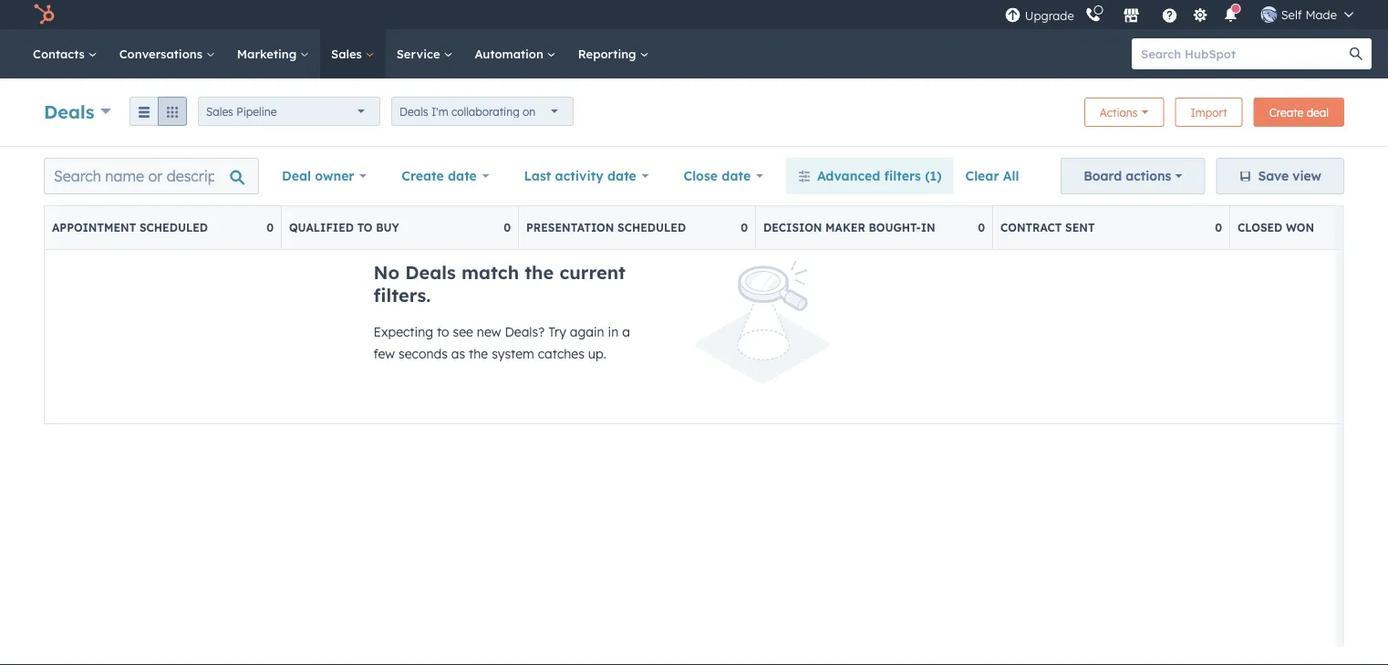 Task type: describe. For each thing, give the bounding box(es) containing it.
create for create date
[[402, 168, 444, 184]]

0 for presentation scheduled
[[741, 221, 748, 235]]

last activity date
[[524, 168, 637, 184]]

conversations
[[119, 46, 206, 61]]

qualified to buy
[[289, 221, 399, 235]]

appointment
[[52, 221, 136, 235]]

again
[[570, 324, 605, 340]]

board actions
[[1084, 168, 1172, 184]]

clear
[[966, 168, 1000, 184]]

marketplaces button
[[1113, 0, 1151, 29]]

marketing
[[237, 46, 300, 61]]

reporting link
[[567, 29, 660, 78]]

maker
[[826, 221, 866, 235]]

advanced filters (1) button
[[787, 158, 954, 194]]

2 date from the left
[[608, 168, 637, 184]]

clear all
[[966, 168, 1020, 184]]

try
[[549, 324, 567, 340]]

deal owner
[[282, 168, 355, 184]]

search image
[[1351, 47, 1363, 60]]

create deal
[[1270, 105, 1330, 119]]

create deal button
[[1254, 98, 1345, 127]]

clear all button
[[954, 158, 1032, 194]]

as
[[452, 346, 466, 362]]

help button
[[1155, 0, 1186, 29]]

closed won
[[1238, 221, 1315, 235]]

activity
[[555, 168, 604, 184]]

advanced
[[818, 168, 881, 184]]

deal owner button
[[270, 158, 379, 194]]

appointment scheduled
[[52, 221, 208, 235]]

a
[[623, 324, 630, 340]]

no
[[374, 261, 400, 284]]

sales pipeline button
[[198, 97, 381, 126]]

won
[[1287, 221, 1315, 235]]

sales link
[[320, 29, 386, 78]]

to for qualified
[[357, 221, 373, 235]]

board
[[1084, 168, 1123, 184]]

scheduled for presentation scheduled
[[618, 221, 686, 235]]

date for create date
[[448, 168, 477, 184]]

deals i'm collaborating on
[[400, 104, 536, 118]]

notifications button
[[1216, 0, 1247, 29]]

owner
[[315, 168, 355, 184]]

contacts
[[33, 46, 88, 61]]

contract
[[1001, 221, 1063, 235]]

create date
[[402, 168, 477, 184]]

import button
[[1176, 98, 1244, 127]]

see
[[453, 324, 474, 340]]

hubspot image
[[33, 4, 55, 26]]

conversations link
[[108, 29, 226, 78]]

close date button
[[672, 158, 776, 194]]

self made
[[1282, 7, 1338, 22]]

expecting to see new deals? try again in a few seconds as the system catches up.
[[374, 324, 630, 362]]

deals for deals i'm collaborating on
[[400, 104, 429, 118]]

to for expecting
[[437, 324, 450, 340]]

notifications image
[[1224, 8, 1240, 25]]

board actions button
[[1062, 158, 1206, 194]]

upgrade image
[[1005, 8, 1022, 24]]

closed
[[1238, 221, 1283, 235]]

catches
[[538, 346, 585, 362]]

in
[[608, 324, 619, 340]]

collaborating
[[452, 104, 520, 118]]

pipeline
[[237, 104, 277, 118]]

filters
[[885, 168, 922, 184]]



Task type: locate. For each thing, give the bounding box(es) containing it.
sales inside "popup button"
[[206, 104, 234, 118]]

the right match
[[525, 261, 554, 284]]

expecting
[[374, 324, 434, 340]]

last
[[524, 168, 551, 184]]

0 for contract sent
[[1216, 221, 1223, 235]]

save
[[1259, 168, 1290, 184]]

0 left decision
[[741, 221, 748, 235]]

import
[[1191, 105, 1228, 119]]

current
[[560, 261, 626, 284]]

0 vertical spatial sales
[[331, 46, 366, 61]]

hubspot link
[[22, 4, 68, 26]]

deals right "no"
[[405, 261, 456, 284]]

contacts link
[[22, 29, 108, 78]]

deals inside the no deals match the current filters.
[[405, 261, 456, 284]]

the inside the no deals match the current filters.
[[525, 261, 554, 284]]

group
[[130, 97, 187, 126]]

actions
[[1126, 168, 1172, 184]]

deals banner
[[44, 92, 1345, 128]]

2 horizontal spatial date
[[722, 168, 751, 184]]

1 horizontal spatial to
[[437, 324, 450, 340]]

deals inside popup button
[[44, 100, 95, 123]]

automation link
[[464, 29, 567, 78]]

deals?
[[505, 324, 545, 340]]

save view
[[1259, 168, 1322, 184]]

1 0 from the left
[[267, 221, 274, 235]]

contract sent
[[1001, 221, 1096, 235]]

0 left qualified
[[267, 221, 274, 235]]

0 horizontal spatial sales
[[206, 104, 234, 118]]

deals for deals
[[44, 100, 95, 123]]

1 horizontal spatial create
[[1270, 105, 1304, 119]]

create inside create deal button
[[1270, 105, 1304, 119]]

1 vertical spatial create
[[402, 168, 444, 184]]

match
[[462, 261, 519, 284]]

filters.
[[374, 284, 431, 307]]

to left buy
[[357, 221, 373, 235]]

2 0 from the left
[[504, 221, 511, 235]]

self made button
[[1251, 0, 1365, 29]]

3 date from the left
[[722, 168, 751, 184]]

decision
[[764, 221, 823, 235]]

1 vertical spatial sales
[[206, 104, 234, 118]]

deals i'm collaborating on button
[[392, 97, 574, 126]]

decision maker bought-in
[[764, 221, 936, 235]]

the inside expecting to see new deals? try again in a few seconds as the system catches up.
[[469, 346, 488, 362]]

seconds
[[399, 346, 448, 362]]

sales left pipeline
[[206, 104, 234, 118]]

actions
[[1100, 105, 1138, 119]]

scheduled for appointment scheduled
[[140, 221, 208, 235]]

actions button
[[1085, 98, 1165, 127]]

create left 'deal'
[[1270, 105, 1304, 119]]

save view button
[[1217, 158, 1345, 194]]

marketplaces image
[[1124, 8, 1140, 25]]

calling icon image
[[1086, 7, 1102, 23]]

1 vertical spatial to
[[437, 324, 450, 340]]

1 date from the left
[[448, 168, 477, 184]]

service link
[[386, 29, 464, 78]]

1 horizontal spatial scheduled
[[618, 221, 686, 235]]

scheduled down close in the top of the page
[[618, 221, 686, 235]]

(1)
[[926, 168, 942, 184]]

create for create deal
[[1270, 105, 1304, 119]]

settings image
[[1193, 8, 1209, 24]]

sent
[[1066, 221, 1096, 235]]

bought-
[[869, 221, 921, 235]]

up.
[[588, 346, 607, 362]]

all
[[1004, 168, 1020, 184]]

0 left closed at top right
[[1216, 221, 1223, 235]]

0 horizontal spatial create
[[402, 168, 444, 184]]

no deals match the current filters.
[[374, 261, 626, 307]]

last activity date button
[[512, 158, 661, 194]]

new
[[477, 324, 501, 340]]

buy
[[376, 221, 399, 235]]

scheduled
[[140, 221, 208, 235], [618, 221, 686, 235]]

3 0 from the left
[[741, 221, 748, 235]]

date for close date
[[722, 168, 751, 184]]

deals button
[[44, 98, 111, 125]]

date down deals i'm collaborating on
[[448, 168, 477, 184]]

1 horizontal spatial date
[[608, 168, 637, 184]]

0 for appointment scheduled
[[267, 221, 274, 235]]

0 up match
[[504, 221, 511, 235]]

deal
[[1307, 105, 1330, 119]]

menu
[[1004, 0, 1367, 29]]

automation
[[475, 46, 547, 61]]

date right activity
[[608, 168, 637, 184]]

0 for qualified to buy
[[504, 221, 511, 235]]

in
[[921, 221, 936, 235]]

settings link
[[1190, 5, 1213, 24]]

date right close in the top of the page
[[722, 168, 751, 184]]

close
[[684, 168, 718, 184]]

0 horizontal spatial date
[[448, 168, 477, 184]]

1 vertical spatial the
[[469, 346, 488, 362]]

create date button
[[390, 158, 502, 194]]

sales
[[331, 46, 366, 61], [206, 104, 234, 118]]

deal
[[282, 168, 311, 184]]

0 horizontal spatial to
[[357, 221, 373, 235]]

sales left the service
[[331, 46, 366, 61]]

0 left contract
[[978, 221, 986, 235]]

deals down contacts link at top left
[[44, 100, 95, 123]]

group inside deals banner
[[130, 97, 187, 126]]

to inside expecting to see new deals? try again in a few seconds as the system catches up.
[[437, 324, 450, 340]]

2 scheduled from the left
[[618, 221, 686, 235]]

1 horizontal spatial sales
[[331, 46, 366, 61]]

deals left i'm
[[400, 104, 429, 118]]

ruby anderson image
[[1262, 6, 1278, 23]]

marketing link
[[226, 29, 320, 78]]

calling icon button
[[1078, 3, 1109, 27]]

the right as
[[469, 346, 488, 362]]

0 vertical spatial the
[[525, 261, 554, 284]]

4 0 from the left
[[978, 221, 986, 235]]

Search name or description search field
[[44, 158, 259, 194]]

create down i'm
[[402, 168, 444, 184]]

Search HubSpot search field
[[1133, 38, 1356, 69]]

search button
[[1342, 38, 1373, 69]]

menu containing self made
[[1004, 0, 1367, 29]]

presentation scheduled
[[527, 221, 686, 235]]

presentation
[[527, 221, 615, 235]]

0 horizontal spatial the
[[469, 346, 488, 362]]

0 vertical spatial to
[[357, 221, 373, 235]]

made
[[1306, 7, 1338, 22]]

view
[[1293, 168, 1322, 184]]

system
[[492, 346, 535, 362]]

help image
[[1162, 8, 1179, 25]]

0 for decision maker bought-in
[[978, 221, 986, 235]]

sales for sales pipeline
[[206, 104, 234, 118]]

create inside create date popup button
[[402, 168, 444, 184]]

the
[[525, 261, 554, 284], [469, 346, 488, 362]]

sales for sales
[[331, 46, 366, 61]]

to
[[357, 221, 373, 235], [437, 324, 450, 340]]

1 scheduled from the left
[[140, 221, 208, 235]]

advanced filters (1)
[[818, 168, 942, 184]]

to left see
[[437, 324, 450, 340]]

upgrade
[[1026, 8, 1075, 23]]

1 horizontal spatial the
[[525, 261, 554, 284]]

scheduled down search name or description search field
[[140, 221, 208, 235]]

on
[[523, 104, 536, 118]]

self
[[1282, 7, 1303, 22]]

deals
[[44, 100, 95, 123], [400, 104, 429, 118], [405, 261, 456, 284]]

reporting
[[578, 46, 640, 61]]

few
[[374, 346, 395, 362]]

0 vertical spatial create
[[1270, 105, 1304, 119]]

qualified
[[289, 221, 354, 235]]

5 0 from the left
[[1216, 221, 1223, 235]]

0 horizontal spatial scheduled
[[140, 221, 208, 235]]

sales pipeline
[[206, 104, 277, 118]]

date
[[448, 168, 477, 184], [608, 168, 637, 184], [722, 168, 751, 184]]

close date
[[684, 168, 751, 184]]

deals inside popup button
[[400, 104, 429, 118]]



Task type: vqa. For each thing, say whether or not it's contained in the screenshot.
the top Background
no



